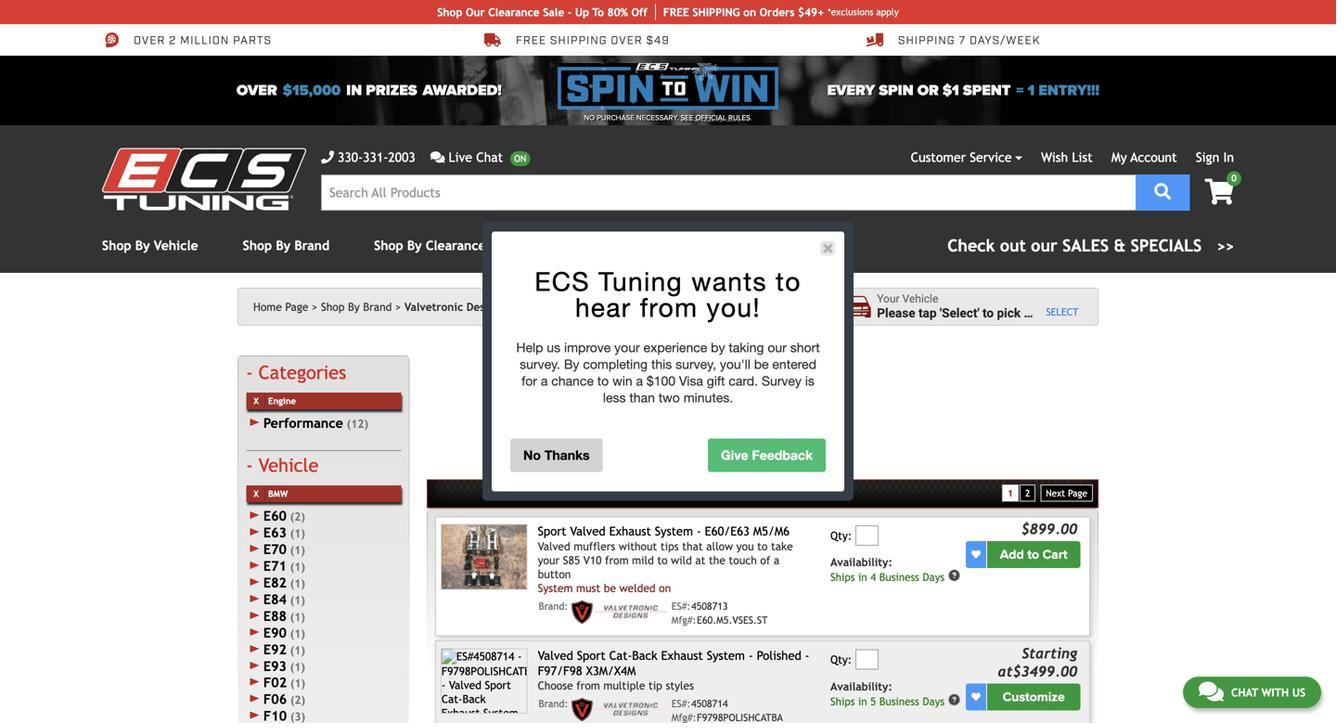 Task type: describe. For each thing, give the bounding box(es) containing it.
categories
[[259, 361, 346, 383]]

to inside help us improve your experience by taking our short survey. by completing this survey, you'll be entered for a chance to win a $100 visa gift card. survey is less than two minutes.
[[598, 373, 609, 388]]

business for sport valved exhaust system - e60/e63 m5/m6
[[880, 571, 920, 584]]

e88
[[264, 608, 287, 624]]

4508714
[[691, 698, 728, 710]]

0
[[1232, 173, 1237, 183]]

brand for home page
[[363, 300, 392, 313]]

your
[[877, 293, 900, 306]]

shop our clearance sale - up to 80% off
[[437, 6, 648, 19]]

pick
[[997, 306, 1021, 321]]

add to cart button
[[988, 541, 1081, 568]]

your inside help us improve your experience by taking our short survey. by completing this survey, you'll be entered for a chance to win a $100 visa gift card. survey is less than two minutes.
[[615, 340, 640, 355]]

a right for
[[541, 373, 548, 388]]

shipping 7 days/week link
[[867, 32, 1041, 48]]

bmw
[[268, 489, 288, 499]]

our
[[466, 6, 485, 19]]

exhaust inside sport valved exhaust system - e60/e63 m5/m6 valved mufflers without tips that allow you to take your s85 v10 from mild to wild at the touch of a button system must be welded on
[[609, 524, 651, 538]]

1 horizontal spatial system
[[655, 524, 693, 538]]

x for x bmw
[[254, 489, 259, 499]]

3 (1) from the top
[[290, 560, 305, 573]]

in for 4
[[859, 571, 868, 584]]

=
[[1017, 82, 1024, 99]]

ships for valved sport cat-back exhaust system - polished - f97/f98 x3m/x4m
[[831, 695, 855, 708]]

2003
[[388, 150, 416, 165]]

Search text field
[[321, 174, 1136, 211]]

$15,000
[[283, 82, 341, 99]]

5
[[871, 695, 876, 708]]

over
[[611, 33, 643, 48]]

*exclusions apply link
[[828, 5, 899, 19]]

prizes
[[366, 82, 417, 99]]

e60.m5.vses.st
[[697, 614, 768, 626]]

take
[[771, 540, 793, 553]]

ships for sport valved exhaust system - e60/e63 m5/m6
[[831, 571, 855, 584]]

help
[[516, 340, 543, 355]]

f02
[[264, 675, 287, 690]]

brand for shop by vehicle
[[295, 238, 330, 253]]

e60
[[264, 508, 287, 523]]

over for over $15,000 in prizes
[[237, 82, 277, 99]]

gift
[[707, 373, 725, 388]]

e60 (2) e63 (1) e70 (1) e71 (1) e82 (1) e84 (1) e88 (1) e90 (1) e92 (1) e93 (1) f02 (1) f06 (2)
[[264, 508, 305, 707]]

to inside your vehicle please tap 'select' to pick a vehicle
[[983, 306, 994, 321]]

valved sport cat-back exhaust system - polished - f97/f98 x3m/x4m link
[[538, 648, 810, 678]]

shop by clearance
[[374, 238, 486, 253]]

0 vertical spatial on
[[744, 6, 757, 19]]

chance
[[552, 373, 594, 388]]

a inside sport valved exhaust system - e60/e63 m5/m6 valved mufflers without tips that allow you to take your s85 v10 from mild to wild at the touch of a button system must be welded on
[[774, 554, 780, 567]]

feedback
[[752, 447, 813, 463]]

starting
[[1022, 645, 1078, 662]]

0 vertical spatial vehicle
[[154, 238, 198, 253]]

from inside ecs tuning wants to hear from you!
[[640, 292, 698, 323]]

availability: for sport valved exhaust system - e60/e63 m5/m6
[[831, 556, 893, 569]]

to inside button
[[1028, 547, 1040, 563]]

0 horizontal spatial valvetronic designs
[[405, 300, 505, 313]]

wish list link
[[1041, 150, 1093, 165]]

wild
[[671, 554, 692, 567]]

you!
[[707, 292, 761, 323]]

in for prizes
[[346, 82, 362, 99]]

your vehicle please tap 'select' to pick a vehicle
[[877, 293, 1074, 321]]

a inside your vehicle please tap 'select' to pick a vehicle
[[1024, 306, 1031, 321]]

next
[[1046, 488, 1066, 498]]

shop by brand for home page
[[321, 300, 392, 313]]

(12)
[[347, 417, 368, 430]]

es#4508714 - f9798polishcatba - valved sport cat-back exhaust system - polished - f97/f98 x3m/x4m - choose from multiple tip styles - valvetronic designs - bmw image
[[441, 648, 528, 714]]

valved sport cat-back exhaust system - polished - f97/f98 x3m/x4m choose from multiple tip styles
[[538, 648, 810, 692]]

ship
[[693, 6, 716, 19]]

add to wish list image
[[972, 550, 981, 559]]

see
[[681, 113, 694, 123]]

give feedback link
[[708, 439, 826, 472]]

'select'
[[940, 306, 980, 321]]

a up the 'than'
[[636, 373, 643, 388]]

1 horizontal spatial 1
[[1028, 82, 1035, 99]]

e60/e63
[[705, 524, 750, 538]]

wants
[[692, 266, 767, 297]]

mufflers
[[574, 540, 616, 553]]

purchase
[[597, 113, 635, 123]]

e90
[[264, 625, 287, 640]]

mfg#:
[[672, 614, 697, 626]]

0 horizontal spatial chat
[[476, 150, 503, 165]]

330-331-2003 link
[[321, 148, 416, 167]]

1 horizontal spatial chat
[[1232, 686, 1259, 699]]

es#: 4508714
[[672, 698, 728, 710]]

cat-
[[609, 648, 632, 663]]

sport inside sport valved exhaust system - e60/e63 m5/m6 valved mufflers without tips that allow you to take your s85 v10 from mild to wild at the touch of a button system must be welded on
[[538, 524, 567, 538]]

customer
[[911, 150, 966, 165]]

home
[[253, 300, 282, 313]]

1 horizontal spatial designs
[[705, 419, 821, 458]]

brand: for sport valved exhaust system - e60/e63 m5/m6
[[539, 601, 568, 612]]

you'll
[[720, 356, 751, 372]]

vehicle
[[1034, 306, 1074, 321]]

no for no thanks
[[523, 447, 541, 463]]

over 2 million parts
[[134, 33, 272, 48]]

1 vertical spatial valvetronic designs
[[675, 377, 851, 458]]

survey.
[[520, 356, 561, 372]]

vehicle inside your vehicle please tap 'select' to pick a vehicle
[[903, 293, 939, 306]]

ecs
[[535, 266, 590, 297]]

next page link
[[1041, 484, 1093, 502]]

to inside ecs tuning wants to hear from you!
[[776, 266, 802, 297]]

days for valved sport cat-back exhaust system - polished - f97/f98 x3m/x4m
[[923, 695, 945, 708]]

starting at
[[998, 645, 1078, 680]]

of
[[761, 554, 771, 567]]

sales & specials link
[[948, 233, 1234, 258]]

survey
[[762, 373, 802, 388]]

availability: for valved sport cat-back exhaust system - polished - f97/f98 x3m/x4m
[[831, 680, 893, 693]]

with
[[1262, 686, 1289, 699]]

short
[[791, 340, 820, 355]]

next page
[[1046, 488, 1088, 498]]

sport inside valved sport cat-back exhaust system - polished - f97/f98 x3m/x4m choose from multiple tip styles
[[577, 648, 606, 663]]

orders
[[760, 6, 795, 19]]

0 link
[[1190, 171, 1242, 207]]

qty: for sport valved exhaust system - e60/e63 m5/m6
[[831, 529, 852, 542]]

e70
[[264, 541, 287, 557]]

e84
[[264, 592, 287, 607]]

1 (1) from the top
[[290, 527, 305, 540]]

1 vertical spatial 1
[[1008, 488, 1013, 498]]

free
[[663, 6, 689, 19]]

0 horizontal spatial 2
[[169, 33, 177, 48]]

select link
[[1046, 306, 1079, 319]]

10 (1) from the top
[[290, 677, 305, 690]]

home page link
[[253, 300, 318, 313]]

cart
[[1043, 547, 1068, 563]]

entered
[[773, 356, 817, 372]]

by
[[711, 340, 725, 355]]

8 (1) from the top
[[290, 643, 305, 656]]

x bmw
[[254, 489, 288, 499]]

is
[[805, 373, 815, 388]]

styles
[[666, 679, 694, 692]]

x for x engine performance (12)
[[254, 396, 259, 406]]

rules
[[729, 113, 751, 123]]

331-
[[363, 150, 388, 165]]

customize
[[1003, 689, 1065, 705]]

spent
[[963, 82, 1011, 99]]



Task type: locate. For each thing, give the bounding box(es) containing it.
comments image
[[430, 151, 445, 164], [1199, 680, 1224, 703]]

business inside the 'availability: ships in 5 business days'
[[880, 695, 920, 708]]

brand down shop by clearance link
[[363, 300, 392, 313]]

than
[[630, 390, 655, 405]]

ships inside availability: ships in 4 business days
[[831, 571, 855, 584]]

0 vertical spatial designs
[[467, 300, 505, 313]]

0 vertical spatial from
[[640, 292, 698, 323]]

live chat link
[[430, 148, 530, 167]]

2 es#: from the top
[[672, 698, 691, 710]]

shop by brand link right home page link
[[321, 300, 401, 313]]

brand:
[[539, 601, 568, 612], [539, 698, 568, 710]]

0 horizontal spatial vehicle
[[154, 238, 198, 253]]

- left up
[[568, 6, 572, 19]]

1 vertical spatial chat
[[1232, 686, 1259, 699]]

list
[[1072, 150, 1093, 165]]

on right welded
[[659, 581, 671, 594]]

2 vertical spatial in
[[859, 695, 868, 708]]

2 link
[[1020, 484, 1036, 502]]

qty: for valved sport cat-back exhaust system - polished - f97/f98 x3m/x4m
[[831, 653, 852, 666]]

vehicle
[[154, 238, 198, 253], [903, 293, 939, 306], [259, 454, 319, 476]]

0 vertical spatial ships
[[831, 571, 855, 584]]

brand: down button
[[539, 601, 568, 612]]

1 vertical spatial designs
[[705, 419, 821, 458]]

by up home page link
[[276, 238, 291, 253]]

off
[[632, 6, 648, 19]]

1 vertical spatial valvetronic
[[675, 377, 851, 416]]

no inside no thanks link
[[523, 447, 541, 463]]

1 vertical spatial at
[[998, 663, 1013, 680]]

page
[[285, 300, 309, 313], [1068, 488, 1088, 498]]

availability: ships in 5 business days
[[831, 680, 945, 708]]

vehicle up tap
[[903, 293, 939, 306]]

1 horizontal spatial valvetronic designs
[[675, 377, 851, 458]]

1 horizontal spatial your
[[615, 340, 640, 355]]

system down button
[[538, 581, 573, 594]]

exhaust inside valved sport cat-back exhaust system - polished - f97/f98 x3m/x4m choose from multiple tip styles
[[661, 648, 703, 663]]

over down parts
[[237, 82, 277, 99]]

you
[[737, 540, 754, 553]]

0 vertical spatial shop by brand
[[243, 238, 330, 253]]

page right home
[[285, 300, 309, 313]]

a right pick
[[1024, 306, 1031, 321]]

comments image for live
[[430, 151, 445, 164]]

f06
[[264, 692, 287, 707]]

days for sport valved exhaust system - e60/e63 m5/m6
[[923, 571, 945, 584]]

add
[[1000, 547, 1024, 563]]

es#: for es#: 4508714
[[672, 698, 691, 710]]

shop by brand link for home page
[[321, 300, 401, 313]]

necessary.
[[637, 113, 679, 123]]

valved inside valved sport cat-back exhaust system - polished - f97/f98 x3m/x4m choose from multiple tip styles
[[538, 648, 573, 663]]

1 vertical spatial sport
[[577, 648, 606, 663]]

by right home page link
[[348, 300, 360, 313]]

1 vertical spatial vehicle
[[903, 293, 939, 306]]

2 ships from the top
[[831, 695, 855, 708]]

1 vertical spatial es#:
[[672, 698, 691, 710]]

0 vertical spatial clearance
[[488, 6, 540, 19]]

5 (1) from the top
[[290, 593, 305, 606]]

2 (1) from the top
[[290, 543, 305, 556]]

from down x3m/x4m on the bottom of the page
[[577, 679, 600, 692]]

shop
[[437, 6, 463, 19], [102, 238, 131, 253], [243, 238, 272, 253], [374, 238, 403, 253], [321, 300, 345, 313]]

1 es#: from the top
[[672, 601, 691, 612]]

brand up home page link
[[295, 238, 330, 253]]

free shipping over $49
[[516, 33, 670, 48]]

x left engine
[[254, 396, 259, 406]]

2 valvetronic designs - corporate logo image from the top
[[572, 698, 667, 721]]

availability: inside availability: ships in 4 business days
[[831, 556, 893, 569]]

over left million
[[134, 33, 165, 48]]

every
[[828, 82, 875, 99]]

valvetronic down shop by clearance
[[405, 300, 463, 313]]

1 vertical spatial on
[[659, 581, 671, 594]]

in left 5
[[859, 695, 868, 708]]

0 vertical spatial comments image
[[430, 151, 445, 164]]

shipping
[[898, 33, 956, 48]]

add to cart
[[1000, 547, 1068, 563]]

0 vertical spatial at
[[696, 554, 706, 567]]

1 horizontal spatial over
[[237, 82, 277, 99]]

2 vertical spatial from
[[577, 679, 600, 692]]

free ship ping on orders $49+ *exclusions apply
[[663, 6, 899, 19]]

shop by brand link up home page link
[[243, 238, 330, 253]]

1 valvetronic designs - corporate logo image from the top
[[572, 601, 667, 624]]

s85
[[563, 554, 580, 567]]

clearance up free
[[488, 6, 540, 19]]

(1) right the e63
[[290, 527, 305, 540]]

valvetronic designs - corporate logo image for without
[[572, 601, 667, 624]]

phone image
[[321, 151, 334, 164]]

2 brand: from the top
[[539, 698, 568, 710]]

from up experience
[[640, 292, 698, 323]]

sport valved exhaust system - e60/e63 m5/m6 link
[[538, 524, 790, 538]]

ships inside the 'availability: ships in 5 business days'
[[831, 695, 855, 708]]

valvetronic designs - corporate logo image
[[572, 601, 667, 624], [572, 698, 667, 721]]

0 horizontal spatial designs
[[467, 300, 505, 313]]

0 horizontal spatial no
[[523, 447, 541, 463]]

system up tips
[[655, 524, 693, 538]]

2 availability: from the top
[[831, 680, 893, 693]]

(2)
[[290, 510, 305, 523], [290, 694, 305, 707]]

be down taking
[[754, 356, 769, 372]]

search image
[[1155, 183, 1172, 200]]

1 vertical spatial shop by brand
[[321, 300, 392, 313]]

live
[[449, 150, 472, 165]]

1 vertical spatial be
[[604, 581, 616, 594]]

business inside availability: ships in 4 business days
[[880, 571, 920, 584]]

valvetronic designs - corporate logo image down multiple
[[572, 698, 667, 721]]

(1) right e71
[[290, 560, 305, 573]]

es#4508713 - e60.m5.vses.st - sport valved exhaust system - e60/e63 m5/m6 - valved mufflers without tips that allow you to take your s85 v10 from mild to wild at the touch of a button - valvetronic designs - bmw image
[[441, 524, 528, 590]]

card.
[[729, 373, 758, 388]]

0 horizontal spatial 1
[[1008, 488, 1013, 498]]

page right next on the bottom right of the page
[[1068, 488, 1088, 498]]

in inside availability: ships in 4 business days
[[859, 571, 868, 584]]

(1) right f02
[[290, 677, 305, 690]]

comments image inside live chat link
[[430, 151, 445, 164]]

chat
[[476, 150, 503, 165], [1232, 686, 1259, 699]]

shop by brand link for shop by vehicle
[[243, 238, 330, 253]]

sport
[[538, 524, 567, 538], [577, 648, 606, 663]]

touch
[[729, 554, 757, 567]]

please
[[877, 306, 916, 321]]

add to wish list image
[[972, 692, 981, 702]]

give feedback
[[721, 447, 813, 463]]

1 horizontal spatial page
[[1068, 488, 1088, 498]]

0 vertical spatial 2
[[169, 33, 177, 48]]

1 vertical spatial page
[[1068, 488, 1088, 498]]

1 vertical spatial ships
[[831, 695, 855, 708]]

shop by clearance link
[[374, 238, 486, 253]]

choose
[[538, 679, 573, 692]]

exhaust up without
[[609, 524, 651, 538]]

0 vertical spatial 1
[[1028, 82, 1035, 99]]

designs
[[467, 300, 505, 313], [705, 419, 821, 458]]

to left pick
[[983, 306, 994, 321]]

1 horizontal spatial brand
[[363, 300, 392, 313]]

business right 4
[[880, 571, 920, 584]]

exhaust up styles
[[661, 648, 703, 663]]

(1) right e92
[[290, 643, 305, 656]]

sales & specials
[[1063, 236, 1202, 255]]

in left 'prizes' on the left of the page
[[346, 82, 362, 99]]

ships left 5
[[831, 695, 855, 708]]

in inside the 'availability: ships in 5 business days'
[[859, 695, 868, 708]]

0 vertical spatial es#:
[[672, 601, 691, 612]]

from right v10
[[605, 554, 629, 567]]

x3m/x4m
[[586, 663, 636, 678]]

0 vertical spatial in
[[346, 82, 362, 99]]

es#: down styles
[[672, 698, 691, 710]]

&
[[1114, 236, 1126, 255]]

by down ecs tuning image
[[135, 238, 150, 253]]

1 horizontal spatial vehicle
[[259, 454, 319, 476]]

clearance for by
[[426, 238, 486, 253]]

2 vertical spatial system
[[707, 648, 745, 663]]

x inside x engine performance (12)
[[254, 396, 259, 406]]

(1) right e70
[[290, 543, 305, 556]]

the
[[709, 554, 726, 567]]

valvetronic designs - corporate logo image for f97/f98
[[572, 698, 667, 721]]

ecs tuning image
[[102, 148, 306, 210]]

- inside sport valved exhaust system - e60/e63 m5/m6 valved mufflers without tips that allow you to take your s85 v10 from mild to wild at the touch of a button system must be welded on
[[697, 524, 701, 538]]

clearance down live
[[426, 238, 486, 253]]

clearance for our
[[488, 6, 540, 19]]

win
[[613, 373, 633, 388]]

business right 5
[[880, 695, 920, 708]]

sign in
[[1196, 150, 1234, 165]]

less
[[603, 390, 626, 405]]

x engine performance (12)
[[254, 396, 368, 431]]

0 vertical spatial valvetronic designs
[[405, 300, 505, 313]]

by down the 2003 at the left of the page
[[407, 238, 422, 253]]

0 horizontal spatial page
[[285, 300, 309, 313]]

es#:
[[672, 601, 691, 612], [672, 698, 691, 710]]

2 qty: from the top
[[831, 653, 852, 666]]

1 horizontal spatial from
[[605, 554, 629, 567]]

shop by brand right home page link
[[321, 300, 392, 313]]

at inside the starting at
[[998, 663, 1013, 680]]

to
[[593, 6, 604, 19]]

your up the completing
[[615, 340, 640, 355]]

to right wants
[[776, 266, 802, 297]]

no for no purchase necessary. see official rules .
[[584, 113, 595, 123]]

1 availability: from the top
[[831, 556, 893, 569]]

wish
[[1041, 150, 1068, 165]]

sport up x3m/x4m on the bottom of the page
[[577, 648, 606, 663]]

2 right 1 link
[[1026, 488, 1030, 498]]

(1) right e90
[[290, 627, 305, 640]]

- right the polished
[[805, 648, 810, 663]]

comments image left chat with us
[[1199, 680, 1224, 703]]

your up button
[[538, 554, 560, 567]]

be inside sport valved exhaust system - e60/e63 m5/m6 valved mufflers without tips that allow you to take your s85 v10 from mild to wild at the touch of a button system must be welded on
[[604, 581, 616, 594]]

or
[[918, 82, 939, 99]]

1 horizontal spatial valvetronic
[[675, 377, 851, 416]]

shopping cart image
[[1205, 179, 1234, 205]]

live chat
[[449, 150, 503, 165]]

330-
[[338, 150, 363, 165]]

in left 4
[[859, 571, 868, 584]]

0 vertical spatial valved
[[570, 524, 606, 538]]

e92
[[264, 642, 287, 657]]

2 horizontal spatial system
[[707, 648, 745, 663]]

$899.00
[[1022, 521, 1078, 538]]

6 (1) from the top
[[290, 610, 305, 623]]

1 left 2 link
[[1008, 488, 1013, 498]]

help us improve your experience by taking our short survey. by completing this survey, you'll be entered for a chance to win a $100 visa gift card. survey is less than two minutes.
[[516, 340, 820, 405]]

days left question sign icon at right
[[923, 695, 945, 708]]

minutes.
[[684, 390, 733, 405]]

days inside availability: ships in 4 business days
[[923, 571, 945, 584]]

your inside sport valved exhaust system - e60/e63 m5/m6 valved mufflers without tips that allow you to take your s85 v10 from mild to wild at the touch of a button system must be welded on
[[538, 554, 560, 567]]

qty: up availability: ships in 4 business days at right
[[831, 529, 852, 542]]

tuning
[[599, 266, 683, 297]]

1 vertical spatial over
[[237, 82, 277, 99]]

0 vertical spatial your
[[615, 340, 640, 355]]

ping
[[716, 6, 740, 19]]

0 horizontal spatial exhaust
[[609, 524, 651, 538]]

1 horizontal spatial on
[[744, 6, 757, 19]]

at inside sport valved exhaust system - e60/e63 m5/m6 valved mufflers without tips that allow you to take your s85 v10 from mild to wild at the touch of a button system must be welded on
[[696, 554, 706, 567]]

a right the of on the right of the page
[[774, 554, 780, 567]]

in for 5
[[859, 695, 868, 708]]

2 vertical spatial vehicle
[[259, 454, 319, 476]]

days left question sign image
[[923, 571, 945, 584]]

es#: up mfg#:
[[672, 601, 691, 612]]

9 (1) from the top
[[290, 660, 305, 673]]

shop by brand up home page link
[[243, 238, 330, 253]]

0 horizontal spatial from
[[577, 679, 600, 692]]

(1) right e82
[[290, 577, 305, 590]]

None text field
[[856, 649, 879, 670]]

be right must
[[604, 581, 616, 594]]

comments image left live
[[430, 151, 445, 164]]

ships left 4
[[831, 571, 855, 584]]

es#: for es#: 4508713 mfg#: e60.m5.vses.st
[[672, 601, 691, 612]]

by inside help us improve your experience by taking our short survey. by completing this survey, you'll be entered for a chance to win a $100 visa gift card. survey is less than two minutes.
[[564, 356, 580, 372]]

(2) right f06 on the left bottom of the page
[[290, 694, 305, 707]]

2 business from the top
[[880, 695, 920, 708]]

valved up s85
[[538, 540, 571, 553]]

0 horizontal spatial comments image
[[430, 151, 445, 164]]

by up chance
[[564, 356, 580, 372]]

designs down the survey
[[705, 419, 821, 458]]

question sign image
[[948, 569, 961, 582]]

(1) right e93
[[290, 660, 305, 673]]

1 horizontal spatial no
[[584, 113, 595, 123]]

2 vertical spatial valved
[[538, 648, 573, 663]]

survey,
[[676, 356, 717, 372]]

customize link
[[988, 684, 1081, 711]]

no left thanks
[[523, 447, 541, 463]]

0 vertical spatial system
[[655, 524, 693, 538]]

x left bmw
[[254, 489, 259, 499]]

7 (1) from the top
[[290, 627, 305, 640]]

es#: inside es#: 4508713 mfg#: e60.m5.vses.st
[[672, 601, 691, 612]]

valvetronic down you'll
[[675, 377, 851, 416]]

1 vertical spatial system
[[538, 581, 573, 594]]

1 vertical spatial comments image
[[1199, 680, 1224, 703]]

0 vertical spatial valvetronic designs - corporate logo image
[[572, 601, 667, 624]]

$49+
[[798, 6, 824, 19]]

$3499.00
[[1013, 663, 1078, 680]]

- up that
[[697, 524, 701, 538]]

None text field
[[856, 525, 879, 546]]

days inside the 'availability: ships in 5 business days'
[[923, 695, 945, 708]]

m5/m6
[[754, 524, 790, 538]]

chat left with
[[1232, 686, 1259, 699]]

2 horizontal spatial from
[[640, 292, 698, 323]]

comments image for chat
[[1199, 680, 1224, 703]]

chat with us
[[1232, 686, 1306, 699]]

shop our clearance sale - up to 80% off link
[[437, 4, 656, 20]]

page for home page
[[285, 300, 309, 313]]

valved up 'mufflers'
[[570, 524, 606, 538]]

availability: up 4
[[831, 556, 893, 569]]

1 horizontal spatial be
[[754, 356, 769, 372]]

1 horizontal spatial sport
[[577, 648, 606, 663]]

chat with us link
[[1183, 677, 1322, 708]]

ecs tuning 'spin to win' contest logo image
[[558, 63, 779, 110]]

1 vertical spatial brand:
[[539, 698, 568, 710]]

shop by brand for shop by vehicle
[[243, 238, 330, 253]]

over for over 2 million parts
[[134, 33, 165, 48]]

1 business from the top
[[880, 571, 920, 584]]

question sign image
[[948, 693, 961, 706]]

0 horizontal spatial brand
[[295, 238, 330, 253]]

brand: for valved sport cat-back exhaust system - polished - f97/f98 x3m/x4m
[[539, 698, 568, 710]]

0 vertical spatial no
[[584, 113, 595, 123]]

sport up s85
[[538, 524, 567, 538]]

at up customize link
[[998, 663, 1013, 680]]

0 vertical spatial sport
[[538, 524, 567, 538]]

1 vertical spatial valved
[[538, 540, 571, 553]]

0 vertical spatial be
[[754, 356, 769, 372]]

(1) right e88
[[290, 610, 305, 623]]

at
[[696, 554, 706, 567], [998, 663, 1013, 680]]

0 horizontal spatial sport
[[538, 524, 567, 538]]

0 vertical spatial shop by brand link
[[243, 238, 330, 253]]

1 vertical spatial qty:
[[831, 653, 852, 666]]

sign in link
[[1196, 150, 1234, 165]]

button
[[538, 568, 571, 581]]

1 horizontal spatial exhaust
[[661, 648, 703, 663]]

no left 'purchase' at the left top of the page
[[584, 113, 595, 123]]

1 ships from the top
[[831, 571, 855, 584]]

qty: up the 'availability: ships in 5 business days' on the right
[[831, 653, 852, 666]]

designs down shop by clearance
[[467, 300, 505, 313]]

valvetronic designs
[[405, 300, 505, 313], [675, 377, 851, 458]]

2 (2) from the top
[[290, 694, 305, 707]]

1 vertical spatial your
[[538, 554, 560, 567]]

f97/f98
[[538, 663, 583, 678]]

0 vertical spatial business
[[880, 571, 920, 584]]

to down tips
[[657, 554, 668, 567]]

0 vertical spatial x
[[254, 396, 259, 406]]

1 vertical spatial brand
[[363, 300, 392, 313]]

chat right live
[[476, 150, 503, 165]]

wish list
[[1041, 150, 1093, 165]]

comments image inside chat with us link
[[1199, 680, 1224, 703]]

from inside valved sport cat-back exhaust system - polished - f97/f98 x3m/x4m choose from multiple tip styles
[[577, 679, 600, 692]]

0 horizontal spatial your
[[538, 554, 560, 567]]

0 vertical spatial valvetronic
[[405, 300, 463, 313]]

2 x from the top
[[254, 489, 259, 499]]

0 horizontal spatial valvetronic
[[405, 300, 463, 313]]

0 vertical spatial brand
[[295, 238, 330, 253]]

1 horizontal spatial comments image
[[1199, 680, 1224, 703]]

account
[[1131, 150, 1177, 165]]

on right the ping
[[744, 6, 757, 19]]

from inside sport valved exhaust system - e60/e63 m5/m6 valved mufflers without tips that allow you to take your s85 v10 from mild to wild at the touch of a button system must be welded on
[[605, 554, 629, 567]]

1 vertical spatial x
[[254, 489, 259, 499]]

-
[[568, 6, 572, 19], [697, 524, 701, 538], [749, 648, 753, 663], [805, 648, 810, 663]]

4 (1) from the top
[[290, 577, 305, 590]]

to up the of on the right of the page
[[758, 540, 768, 553]]

1 vertical spatial exhaust
[[661, 648, 703, 663]]

0 horizontal spatial on
[[659, 581, 671, 594]]

business for valved sport cat-back exhaust system - polished - f97/f98 x3m/x4m
[[880, 695, 920, 708]]

spin
[[879, 82, 914, 99]]

tip
[[649, 679, 663, 692]]

0 vertical spatial (2)
[[290, 510, 305, 523]]

to left win
[[598, 373, 609, 388]]

1 qty: from the top
[[831, 529, 852, 542]]

over $15,000 in prizes
[[237, 82, 417, 99]]

1 vertical spatial clearance
[[426, 238, 486, 253]]

availability: up 5
[[831, 680, 893, 693]]

1 horizontal spatial at
[[998, 663, 1013, 680]]

- left the polished
[[749, 648, 753, 663]]

(2) right 'e60' in the left bottom of the page
[[290, 510, 305, 523]]

1 brand: from the top
[[539, 601, 568, 612]]

on
[[744, 6, 757, 19], [659, 581, 671, 594]]

1 (2) from the top
[[290, 510, 305, 523]]

system down e60.m5.vses.st
[[707, 648, 745, 663]]

1 x from the top
[[254, 396, 259, 406]]

0 vertical spatial days
[[923, 571, 945, 584]]

(1) right e84
[[290, 593, 305, 606]]

at down that
[[696, 554, 706, 567]]

availability: inside the 'availability: ships in 5 business days'
[[831, 680, 893, 693]]

on inside sport valved exhaust system - e60/e63 m5/m6 valved mufflers without tips that allow you to take your s85 v10 from mild to wild at the touch of a button system must be welded on
[[659, 581, 671, 594]]

2 horizontal spatial vehicle
[[903, 293, 939, 306]]

0 horizontal spatial system
[[538, 581, 573, 594]]

no purchase necessary. see official rules .
[[584, 113, 752, 123]]

see official rules link
[[681, 112, 751, 123]]

system inside valved sport cat-back exhaust system - polished - f97/f98 x3m/x4m choose from multiple tip styles
[[707, 648, 745, 663]]

1 vertical spatial days
[[923, 695, 945, 708]]

page for next page
[[1068, 488, 1088, 498]]

shipping
[[550, 33, 608, 48]]

to right add in the right bottom of the page
[[1028, 547, 1040, 563]]

valvetronic designs - corporate logo image down welded
[[572, 601, 667, 624]]

be inside help us improve your experience by taking our short survey. by completing this survey, you'll be entered for a chance to win a $100 visa gift card. survey is less than two minutes.
[[754, 356, 769, 372]]

0 vertical spatial qty:
[[831, 529, 852, 542]]

1 vertical spatial 2
[[1026, 488, 1030, 498]]

0 vertical spatial page
[[285, 300, 309, 313]]

valved up the f97/f98 at the bottom left of the page
[[538, 648, 573, 663]]

1 vertical spatial valvetronic designs - corporate logo image
[[572, 698, 667, 721]]

0 horizontal spatial over
[[134, 33, 165, 48]]

1 vertical spatial (2)
[[290, 694, 305, 707]]

hear
[[575, 292, 632, 323]]

2 days from the top
[[923, 695, 945, 708]]

this
[[652, 356, 672, 372]]

vehicle down ecs tuning image
[[154, 238, 198, 253]]

0 horizontal spatial at
[[696, 554, 706, 567]]

1 right =
[[1028, 82, 1035, 99]]

our
[[768, 340, 787, 355]]

brand: down choose
[[539, 698, 568, 710]]

1 days from the top
[[923, 571, 945, 584]]



Task type: vqa. For each thing, say whether or not it's contained in the screenshot.
"By"
yes



